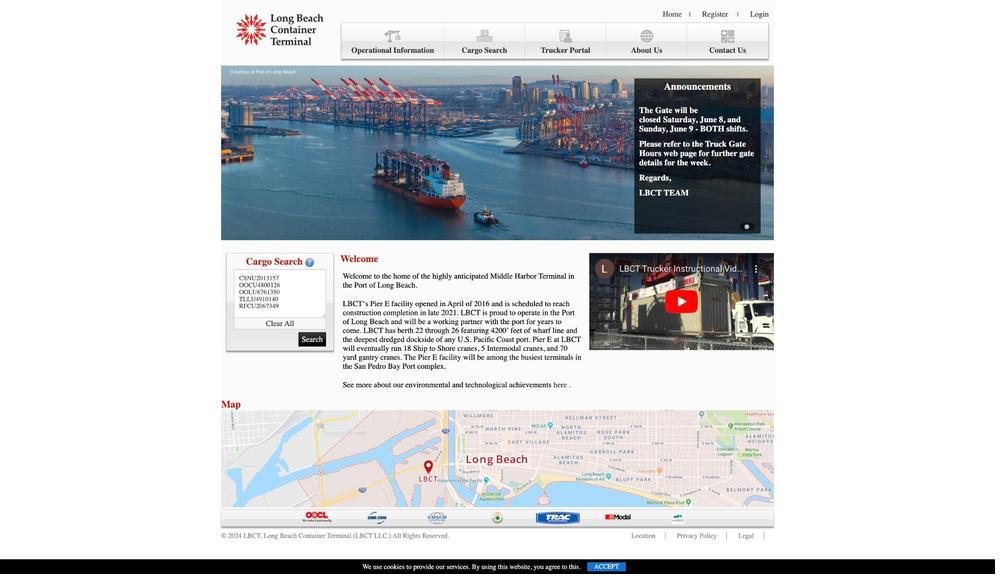 Task type: vqa. For each thing, say whether or not it's contained in the screenshot.
'updates' link
no



Task type: locate. For each thing, give the bounding box(es) containing it.
None submit
[[298, 333, 326, 347]]

menu bar
[[341, 23, 769, 59]]



Task type: describe. For each thing, give the bounding box(es) containing it.
Enter container numbers and/ or booking numbers. text field
[[234, 270, 326, 319]]



